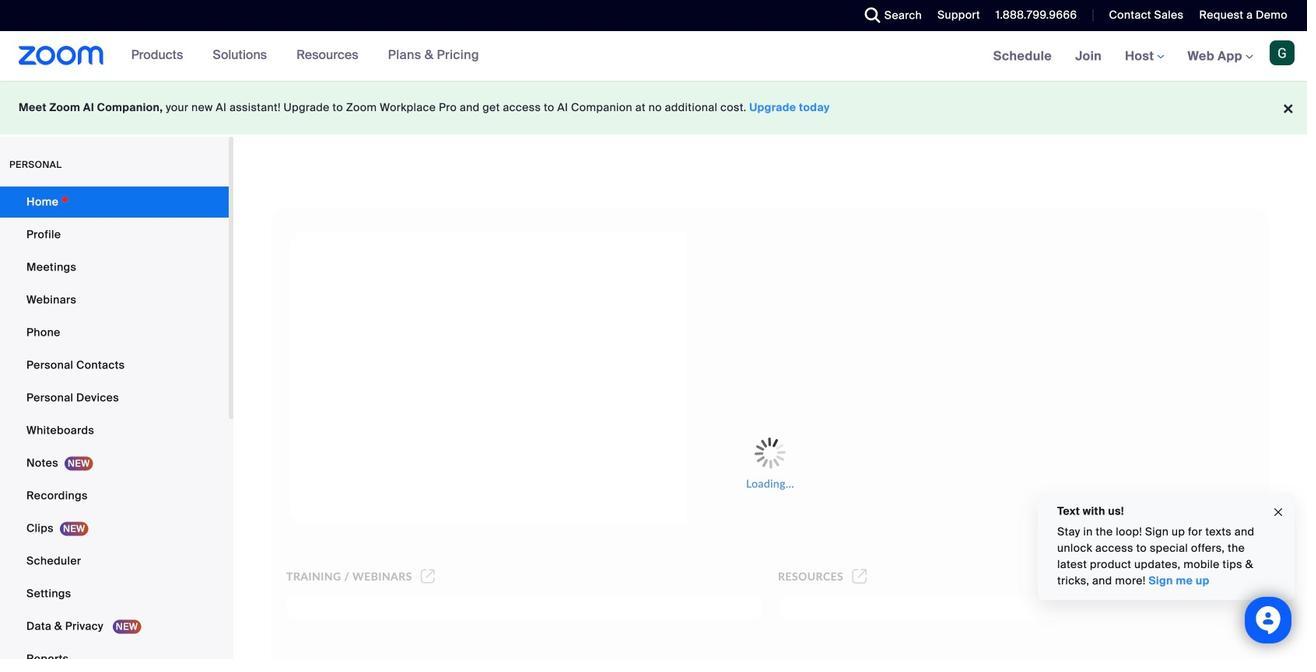 Task type: vqa. For each thing, say whether or not it's contained in the screenshot.
the topmost menu item
no



Task type: describe. For each thing, give the bounding box(es) containing it.
2 window new image from the left
[[850, 593, 870, 606]]

profile picture image
[[1270, 40, 1295, 65]]

zoom logo image
[[19, 46, 104, 65]]

product information navigation
[[120, 31, 491, 81]]

1 window new image from the left
[[418, 593, 437, 606]]

close image
[[1272, 504, 1285, 522]]



Task type: locate. For each thing, give the bounding box(es) containing it.
meetings navigation
[[982, 31, 1307, 82]]

footer
[[0, 81, 1307, 135]]

banner
[[0, 31, 1307, 82]]

0 horizontal spatial window new image
[[418, 593, 437, 606]]

window new image
[[418, 593, 437, 606], [850, 593, 870, 606]]

personal menu menu
[[0, 187, 229, 660]]

1 horizontal spatial window new image
[[850, 593, 870, 606]]



